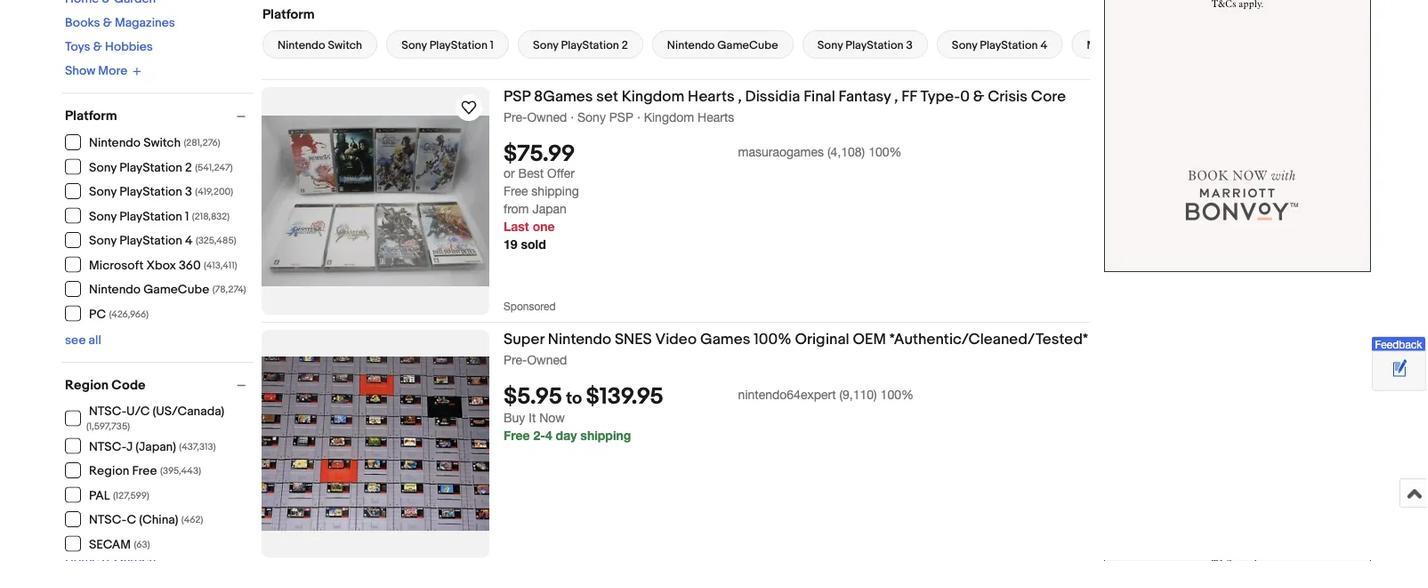 Task type: locate. For each thing, give the bounding box(es) containing it.
0 horizontal spatial switch
[[143, 136, 181, 151]]

free down ntsc-j (japan) (437,313)
[[132, 464, 157, 479]]

show
[[65, 64, 95, 79]]

playstation for sony playstation 1 (218,832)
[[119, 209, 182, 224]]

1 horizontal spatial 4
[[546, 428, 552, 443]]

(japan)
[[136, 440, 176, 455]]

1 vertical spatial &
[[93, 40, 102, 55]]

pal (127,599)
[[89, 489, 149, 504]]

owned inside 'super nintendo snes video games 100% original oem *authentic/cleaned/tested* pre-owned'
[[527, 352, 567, 367]]

0 vertical spatial 3
[[906, 38, 913, 52]]

region for region code
[[65, 377, 109, 393]]

1 left the (218,832)
[[185, 209, 189, 224]]

100% right (9,110)
[[881, 387, 914, 402]]

3 left (419,200)
[[185, 185, 192, 200]]

xbox
[[1140, 38, 1168, 52], [146, 258, 176, 273]]

sony
[[402, 38, 427, 52], [533, 38, 559, 52], [818, 38, 843, 52], [952, 38, 978, 52], [578, 109, 606, 124], [89, 160, 117, 175], [89, 185, 117, 200], [89, 209, 117, 224], [89, 234, 117, 249]]

3 up "ff"
[[906, 38, 913, 52]]

free down the buy
[[504, 428, 530, 443]]

0 horizontal spatial 2
[[185, 160, 192, 175]]

1 horizontal spatial ·
[[637, 109, 641, 124]]

2 horizontal spatial 4
[[1041, 38, 1048, 52]]

super nintendo snes video games 100% original oem *authentic/cleaned/tested* heading
[[504, 330, 1089, 349]]

0 vertical spatial ntsc-
[[89, 405, 126, 420]]

sony for sony playstation 3
[[818, 38, 843, 52]]

region code
[[65, 377, 146, 393]]

pre-
[[504, 109, 527, 124], [504, 352, 527, 367]]

day
[[556, 428, 577, 443]]

owned down 8games on the left of page
[[527, 109, 567, 124]]

psp 8games set kingdom hearts , dissidia final fantasy , ff type-0 & crisis core pre-owned · sony psp · kingdom hearts
[[504, 87, 1066, 124]]

& right toys
[[93, 40, 102, 55]]

code
[[112, 377, 146, 393]]

2 vertical spatial &
[[974, 87, 985, 106]]

1 vertical spatial free
[[504, 428, 530, 443]]

books & magazines toys & hobbies
[[65, 16, 175, 55]]

0 vertical spatial switch
[[328, 38, 362, 52]]

buy
[[504, 410, 525, 425]]

0 horizontal spatial gamecube
[[143, 283, 209, 298]]

region left code
[[65, 377, 109, 393]]

gamecube down microsoft xbox 360 (413,411)
[[143, 283, 209, 298]]

(462)
[[181, 515, 203, 526]]

switch for nintendo switch (281,276)
[[143, 136, 181, 151]]

advertisement region
[[1105, 0, 1372, 272]]

ntsc- for c
[[89, 513, 127, 528]]

playstation for sony playstation 4
[[980, 38, 1038, 52]]

0 horizontal spatial platform
[[65, 108, 117, 124]]

100% inside "nintendo64expert (9,110) 100% buy it now free 2-4 day shipping"
[[881, 387, 914, 402]]

ntsc- for j
[[89, 440, 126, 455]]

0 vertical spatial 1
[[490, 38, 494, 52]]

gamecube for nintendo gamecube (78,274)
[[143, 283, 209, 298]]

1 horizontal spatial 1
[[490, 38, 494, 52]]

magazines
[[115, 16, 175, 31]]

1 horizontal spatial ,
[[895, 87, 898, 106]]

playstation
[[430, 38, 488, 52], [561, 38, 619, 52], [846, 38, 904, 52], [980, 38, 1038, 52], [119, 160, 182, 175], [119, 185, 182, 200], [119, 209, 182, 224], [119, 234, 182, 249]]

books & magazines link
[[65, 16, 175, 31]]

hearts down 'psp 8games set kingdom hearts , dissidia final fantasy , ff type-0 & crisis core' heading
[[698, 109, 735, 124]]

owned down super
[[527, 352, 567, 367]]

1 horizontal spatial microsoft
[[1087, 38, 1137, 52]]

1
[[490, 38, 494, 52], [185, 209, 189, 224]]

2 owned from the top
[[527, 352, 567, 367]]

1 horizontal spatial gamecube
[[718, 38, 779, 52]]

2 vertical spatial 4
[[546, 428, 552, 443]]

core
[[1031, 87, 1066, 106]]

playstation inside sony playstation 1 link
[[430, 38, 488, 52]]

gamecube up dissidia
[[718, 38, 779, 52]]

hearts
[[688, 87, 735, 106], [698, 109, 735, 124]]

0 vertical spatial gamecube
[[718, 38, 779, 52]]

(281,276)
[[184, 138, 220, 149]]

2
[[622, 38, 628, 52], [185, 160, 192, 175]]

0 vertical spatial xbox
[[1140, 38, 1168, 52]]

nintendo64expert
[[738, 387, 836, 402]]

super nintendo snes video games 100% original oem *authentic/cleaned/tested* image
[[262, 357, 490, 531]]

ntsc- down (1,597,735) in the left of the page
[[89, 440, 126, 455]]

secam (63)
[[89, 538, 150, 553]]

0 horizontal spatial ·
[[571, 109, 574, 124]]

0 vertical spatial region
[[65, 377, 109, 393]]

2 , from the left
[[895, 87, 898, 106]]

region
[[65, 377, 109, 393], [89, 464, 129, 479]]

free
[[504, 184, 528, 199], [504, 428, 530, 443], [132, 464, 157, 479]]

1 vertical spatial 360
[[179, 258, 201, 273]]

1 vertical spatial ntsc-
[[89, 440, 126, 455]]

1 horizontal spatial xbox
[[1140, 38, 1168, 52]]

gamecube for nintendo gamecube
[[718, 38, 779, 52]]

0 vertical spatial 2
[[622, 38, 628, 52]]

nintendo gamecube link
[[652, 30, 794, 59]]

4 up "core"
[[1041, 38, 1048, 52]]

1 horizontal spatial switch
[[328, 38, 362, 52]]

free up "from"
[[504, 184, 528, 199]]

1 vertical spatial switch
[[143, 136, 181, 151]]

0 horizontal spatial 1
[[185, 209, 189, 224]]

1 vertical spatial psp
[[609, 109, 634, 124]]

1 horizontal spatial psp
[[609, 109, 634, 124]]

0
[[961, 87, 970, 106]]

0 horizontal spatial 3
[[185, 185, 192, 200]]

sony for sony playstation 1
[[402, 38, 427, 52]]

(china)
[[139, 513, 178, 528]]

free for buy
[[504, 428, 530, 443]]

see all button
[[65, 333, 101, 348]]

platform
[[263, 6, 315, 22], [65, 108, 117, 124]]

0 vertical spatial kingdom
[[622, 87, 685, 106]]

2 vertical spatial ntsc-
[[89, 513, 127, 528]]

pre- down super
[[504, 352, 527, 367]]

one
[[533, 220, 555, 234]]

playstation for sony playstation 3
[[846, 38, 904, 52]]

1 vertical spatial gamecube
[[143, 283, 209, 298]]

0 horizontal spatial 360
[[179, 258, 201, 273]]

1 vertical spatial shipping
[[581, 428, 631, 443]]

shipping down offer
[[532, 184, 579, 199]]

platform down show more
[[65, 108, 117, 124]]

region code button
[[65, 377, 254, 393]]

0 vertical spatial owned
[[527, 109, 567, 124]]

kingdom
[[622, 87, 685, 106], [644, 109, 694, 124]]

psp left 8games on the left of page
[[504, 87, 531, 106]]

free inside masuraogames (4,108) 100% or best offer free shipping from japan last one 19 sold
[[504, 184, 528, 199]]

see
[[65, 333, 86, 348]]

1 vertical spatial region
[[89, 464, 129, 479]]

& right 0
[[974, 87, 985, 106]]

platform up 'nintendo switch' link
[[263, 6, 315, 22]]

1 horizontal spatial platform
[[263, 6, 315, 22]]

4 left '(325,485)'
[[185, 234, 193, 249]]

1 vertical spatial 4
[[185, 234, 193, 249]]

playstation inside sony playstation 2 link
[[561, 38, 619, 52]]

*authentic/cleaned/tested*
[[890, 330, 1089, 349]]

3 ntsc- from the top
[[89, 513, 127, 528]]

nintendo inside 'super nintendo snes video games 100% original oem *authentic/cleaned/tested* pre-owned'
[[548, 330, 612, 349]]

& up toys & hobbies "link" at the top left of page
[[103, 16, 112, 31]]

100% inside 'super nintendo snes video games 100% original oem *authentic/cleaned/tested* pre-owned'
[[754, 330, 792, 349]]

sony playstation 4 (325,485)
[[89, 234, 236, 249]]

playstation for sony playstation 4 (325,485)
[[119, 234, 182, 249]]

xbox for microsoft xbox 360
[[1140, 38, 1168, 52]]

pal
[[89, 489, 110, 504]]

&
[[103, 16, 112, 31], [93, 40, 102, 55], [974, 87, 985, 106]]

2 vertical spatial 100%
[[881, 387, 914, 402]]

shipping right day
[[581, 428, 631, 443]]

0 vertical spatial 4
[[1041, 38, 1048, 52]]

nintendo switch (281,276)
[[89, 136, 220, 151]]

ntsc- up (1,597,735) in the left of the page
[[89, 405, 126, 420]]

1 pre- from the top
[[504, 109, 527, 124]]

0 vertical spatial 100%
[[869, 144, 902, 159]]

region up pal
[[89, 464, 129, 479]]

0 vertical spatial 360
[[1170, 38, 1190, 52]]

pc
[[89, 307, 106, 322]]

0 horizontal spatial ,
[[738, 87, 742, 106]]

owned inside psp 8games set kingdom hearts , dissidia final fantasy , ff type-0 & crisis core pre-owned · sony psp · kingdom hearts
[[527, 109, 567, 124]]

1 vertical spatial kingdom
[[644, 109, 694, 124]]

playstation for sony playstation 2
[[561, 38, 619, 52]]

sony playstation 1 (218,832)
[[89, 209, 230, 224]]

, left dissidia
[[738, 87, 742, 106]]

playstation inside the sony playstation 4 link
[[980, 38, 1038, 52]]

switch
[[328, 38, 362, 52], [143, 136, 181, 151]]

1 vertical spatial 2
[[185, 160, 192, 175]]

1 vertical spatial owned
[[527, 352, 567, 367]]

3
[[906, 38, 913, 52], [185, 185, 192, 200]]

pre- up $75.99
[[504, 109, 527, 124]]

$75.99
[[504, 141, 575, 168]]

hearts down nintendo gamecube
[[688, 87, 735, 106]]

sony playstation 1
[[402, 38, 494, 52]]

2 ntsc- from the top
[[89, 440, 126, 455]]

360 inside microsoft xbox 360 link
[[1170, 38, 1190, 52]]

3 for sony playstation 3 (419,200)
[[185, 185, 192, 200]]

1 horizontal spatial 3
[[906, 38, 913, 52]]

360
[[1170, 38, 1190, 52], [179, 258, 201, 273]]

show more button
[[65, 64, 142, 79]]

1 ntsc- from the top
[[89, 405, 126, 420]]

free inside "nintendo64expert (9,110) 100% buy it now free 2-4 day shipping"
[[504, 428, 530, 443]]

best
[[519, 166, 544, 181]]

platform button
[[65, 108, 254, 124]]

0 horizontal spatial 4
[[185, 234, 193, 249]]

secam
[[89, 538, 131, 553]]

playstation for sony playstation 2 (541,247)
[[119, 160, 182, 175]]

masuraogames (4,108) 100% or best offer free shipping from japan last one 19 sold
[[504, 144, 902, 252]]

microsoft inside microsoft xbox 360 link
[[1087, 38, 1137, 52]]

nintendo
[[278, 38, 325, 52], [667, 38, 715, 52], [89, 136, 141, 151], [89, 283, 141, 298], [548, 330, 612, 349]]

offer
[[547, 166, 575, 181]]

feedback
[[1375, 339, 1423, 351]]

1 vertical spatial 1
[[185, 209, 189, 224]]

(9,110)
[[840, 387, 877, 402]]

1 , from the left
[[738, 87, 742, 106]]

1 owned from the top
[[527, 109, 567, 124]]

(1,597,735)
[[86, 421, 130, 433]]

2-
[[534, 428, 546, 443]]

1 horizontal spatial 2
[[622, 38, 628, 52]]

3 for sony playstation 3
[[906, 38, 913, 52]]

0 horizontal spatial microsoft
[[89, 258, 144, 273]]

1 vertical spatial pre-
[[504, 352, 527, 367]]

0 vertical spatial pre-
[[504, 109, 527, 124]]

c
[[127, 513, 136, 528]]

2 horizontal spatial &
[[974, 87, 985, 106]]

1 vertical spatial xbox
[[146, 258, 176, 273]]

playstation for sony playstation 3 (419,200)
[[119, 185, 182, 200]]

(78,274)
[[212, 284, 246, 296]]

0 horizontal spatial shipping
[[532, 184, 579, 199]]

sony for sony playstation 4
[[952, 38, 978, 52]]

sony playstation 3
[[818, 38, 913, 52]]

1 vertical spatial microsoft
[[89, 258, 144, 273]]

1 left sony playstation 2 on the top left of page
[[490, 38, 494, 52]]

sony playstation 3 (419,200)
[[89, 185, 233, 200]]

0 horizontal spatial xbox
[[146, 258, 176, 273]]

microsoft xbox 360
[[1087, 38, 1190, 52]]

1 horizontal spatial &
[[103, 16, 112, 31]]

1 vertical spatial 3
[[185, 185, 192, 200]]

100%
[[869, 144, 902, 159], [754, 330, 792, 349], [881, 387, 914, 402]]

1 horizontal spatial 360
[[1170, 38, 1190, 52]]

sony playstation 3 link
[[803, 30, 928, 59]]

2 for sony playstation 2 (541,247)
[[185, 160, 192, 175]]

100% right the games
[[754, 330, 792, 349]]

0 vertical spatial &
[[103, 16, 112, 31]]

1 for sony playstation 1
[[490, 38, 494, 52]]

free for or
[[504, 184, 528, 199]]

100% inside masuraogames (4,108) 100% or best offer free shipping from japan last one 19 sold
[[869, 144, 902, 159]]

1 inside sony playstation 1 link
[[490, 38, 494, 52]]

sony playstation 4 link
[[937, 30, 1063, 59]]

super nintendo snes video games 100% original oem *authentic/cleaned/tested* link
[[504, 330, 1090, 352]]

2 pre- from the top
[[504, 352, 527, 367]]

1 vertical spatial 100%
[[754, 330, 792, 349]]

19
[[504, 237, 518, 252]]

0 vertical spatial shipping
[[532, 184, 579, 199]]

0 vertical spatial psp
[[504, 87, 531, 106]]

, left "ff"
[[895, 87, 898, 106]]

sony for sony playstation 4 (325,485)
[[89, 234, 117, 249]]

(325,485)
[[196, 235, 236, 247]]

u/c
[[126, 405, 150, 420]]

psp down set
[[609, 109, 634, 124]]

playstation inside the sony playstation 3 link
[[846, 38, 904, 52]]

ntsc- up secam
[[89, 513, 127, 528]]

(437,313)
[[179, 441, 216, 453]]

it
[[529, 410, 536, 425]]

100% right (4,108)
[[869, 144, 902, 159]]

kingdom right set
[[622, 87, 685, 106]]

kingdom up masuraogames (4,108) 100% or best offer free shipping from japan last one 19 sold
[[644, 109, 694, 124]]

8games
[[534, 87, 593, 106]]

1 vertical spatial hearts
[[698, 109, 735, 124]]

ntsc- inside ntsc-u/c (us/canada) (1,597,735)
[[89, 405, 126, 420]]

microsoft
[[1087, 38, 1137, 52], [89, 258, 144, 273]]

0 vertical spatial microsoft
[[1087, 38, 1137, 52]]

·
[[571, 109, 574, 124], [637, 109, 641, 124]]

pre- inside psp 8games set kingdom hearts , dissidia final fantasy , ff type-0 & crisis core pre-owned · sony psp · kingdom hearts
[[504, 109, 527, 124]]

1 horizontal spatial shipping
[[581, 428, 631, 443]]

0 vertical spatial free
[[504, 184, 528, 199]]

shipping
[[532, 184, 579, 199], [581, 428, 631, 443]]

4 left day
[[546, 428, 552, 443]]



Task type: vqa. For each thing, say whether or not it's contained in the screenshot.


Task type: describe. For each thing, give the bounding box(es) containing it.
oem
[[853, 330, 886, 349]]

hobbies
[[105, 40, 153, 55]]

(218,832)
[[192, 211, 230, 223]]

snes
[[615, 330, 652, 349]]

& inside psp 8games set kingdom hearts , dissidia final fantasy , ff type-0 & crisis core pre-owned · sony psp · kingdom hearts
[[974, 87, 985, 106]]

(63)
[[134, 539, 150, 551]]

games
[[700, 330, 751, 349]]

1 · from the left
[[571, 109, 574, 124]]

$5.95
[[504, 384, 562, 411]]

sony playstation 4
[[952, 38, 1048, 52]]

psp 8games set kingdom hearts , dissidia final fantasy , ff type-0 & crisis core image
[[262, 116, 490, 287]]

$139.95
[[586, 384, 664, 411]]

microsoft for microsoft xbox 360 (413,411)
[[89, 258, 144, 273]]

sony for sony playstation 3 (419,200)
[[89, 185, 117, 200]]

0 horizontal spatial psp
[[504, 87, 531, 106]]

100% for (9,110)
[[881, 387, 914, 402]]

microsoft xbox 360 (413,411)
[[89, 258, 237, 273]]

to
[[566, 389, 582, 410]]

360 for microsoft xbox 360 (413,411)
[[179, 258, 201, 273]]

nintendo switch link
[[263, 30, 378, 59]]

pre- inside 'super nintendo snes video games 100% original oem *authentic/cleaned/tested* pre-owned'
[[504, 352, 527, 367]]

sony playstation 2
[[533, 38, 628, 52]]

nintendo gamecube
[[667, 38, 779, 52]]

region free (395,443)
[[89, 464, 201, 479]]

original
[[795, 330, 850, 349]]

dissidia
[[745, 87, 800, 106]]

from
[[504, 202, 529, 216]]

type-
[[921, 87, 961, 106]]

(426,966)
[[109, 309, 149, 320]]

sony inside psp 8games set kingdom hearts , dissidia final fantasy , ff type-0 & crisis core pre-owned · sony psp · kingdom hearts
[[578, 109, 606, 124]]

psp 8games set kingdom hearts , dissidia final fantasy , ff type-0 & crisis core heading
[[504, 87, 1066, 106]]

1 vertical spatial platform
[[65, 108, 117, 124]]

100% for (4,108)
[[869, 144, 902, 159]]

fantasy
[[839, 87, 891, 106]]

shipping inside masuraogames (4,108) 100% or best offer free shipping from japan last one 19 sold
[[532, 184, 579, 199]]

set
[[597, 87, 619, 106]]

(us/canada)
[[153, 405, 225, 420]]

360 for microsoft xbox 360
[[1170, 38, 1190, 52]]

sony for sony playstation 2 (541,247)
[[89, 160, 117, 175]]

books
[[65, 16, 100, 31]]

1 for sony playstation 1 (218,832)
[[185, 209, 189, 224]]

more
[[98, 64, 127, 79]]

sony playstation 2 link
[[518, 30, 643, 59]]

region for region free (395,443)
[[89, 464, 129, 479]]

0 vertical spatial hearts
[[688, 87, 735, 106]]

sony for sony playstation 2
[[533, 38, 559, 52]]

playstation for sony playstation 1
[[430, 38, 488, 52]]

2 · from the left
[[637, 109, 641, 124]]

(127,599)
[[113, 490, 149, 502]]

4 inside "nintendo64expert (9,110) 100% buy it now free 2-4 day shipping"
[[546, 428, 552, 443]]

microsoft xbox 360 link
[[1072, 30, 1205, 59]]

nintendo64expert (9,110) 100% buy it now free 2-4 day shipping
[[504, 387, 914, 443]]

super
[[504, 330, 545, 349]]

ntsc-u/c (us/canada) (1,597,735)
[[86, 405, 225, 433]]

psp 8games set kingdom hearts , dissidia final fantasy , ff type-0 & crisis core link
[[504, 87, 1090, 109]]

now
[[540, 410, 565, 425]]

switch for nintendo switch
[[328, 38, 362, 52]]

nintendo for nintendo gamecube (78,274)
[[89, 283, 141, 298]]

microsoft for microsoft xbox 360
[[1087, 38, 1137, 52]]

ntsc- for u/c
[[89, 405, 126, 420]]

masuraogames
[[738, 144, 824, 159]]

nintendo for nintendo gamecube
[[667, 38, 715, 52]]

all
[[89, 333, 101, 348]]

sony playstation 2 (541,247)
[[89, 160, 233, 175]]

xbox for microsoft xbox 360 (413,411)
[[146, 258, 176, 273]]

nintendo switch
[[278, 38, 362, 52]]

2 for sony playstation 2
[[622, 38, 628, 52]]

shipping inside "nintendo64expert (9,110) 100% buy it now free 2-4 day shipping"
[[581, 428, 631, 443]]

(541,247)
[[195, 162, 233, 174]]

last
[[504, 220, 529, 234]]

nintendo for nintendo switch (281,276)
[[89, 136, 141, 151]]

4 for sony playstation 4
[[1041, 38, 1048, 52]]

toys & hobbies link
[[65, 40, 153, 55]]

(4,108)
[[828, 144, 865, 159]]

4 for sony playstation 4 (325,485)
[[185, 234, 193, 249]]

ff
[[902, 87, 917, 106]]

$5.95 to $139.95
[[504, 384, 664, 411]]

j
[[126, 440, 133, 455]]

japan
[[533, 202, 567, 216]]

video
[[656, 330, 697, 349]]

2 vertical spatial free
[[132, 464, 157, 479]]

show more
[[65, 64, 127, 79]]

sony playstation 1 link
[[386, 30, 509, 59]]

crisis
[[988, 87, 1028, 106]]

0 vertical spatial platform
[[263, 6, 315, 22]]

nintendo for nintendo switch
[[278, 38, 325, 52]]

ntsc-j (japan) (437,313)
[[89, 440, 216, 455]]

0 horizontal spatial &
[[93, 40, 102, 55]]

nintendo gamecube (78,274)
[[89, 283, 246, 298]]

pc (426,966)
[[89, 307, 149, 322]]

(395,443)
[[160, 466, 201, 477]]

ntsc-c (china) (462)
[[89, 513, 203, 528]]

toys
[[65, 40, 90, 55]]

or
[[504, 166, 515, 181]]

sony for sony playstation 1 (218,832)
[[89, 209, 117, 224]]



